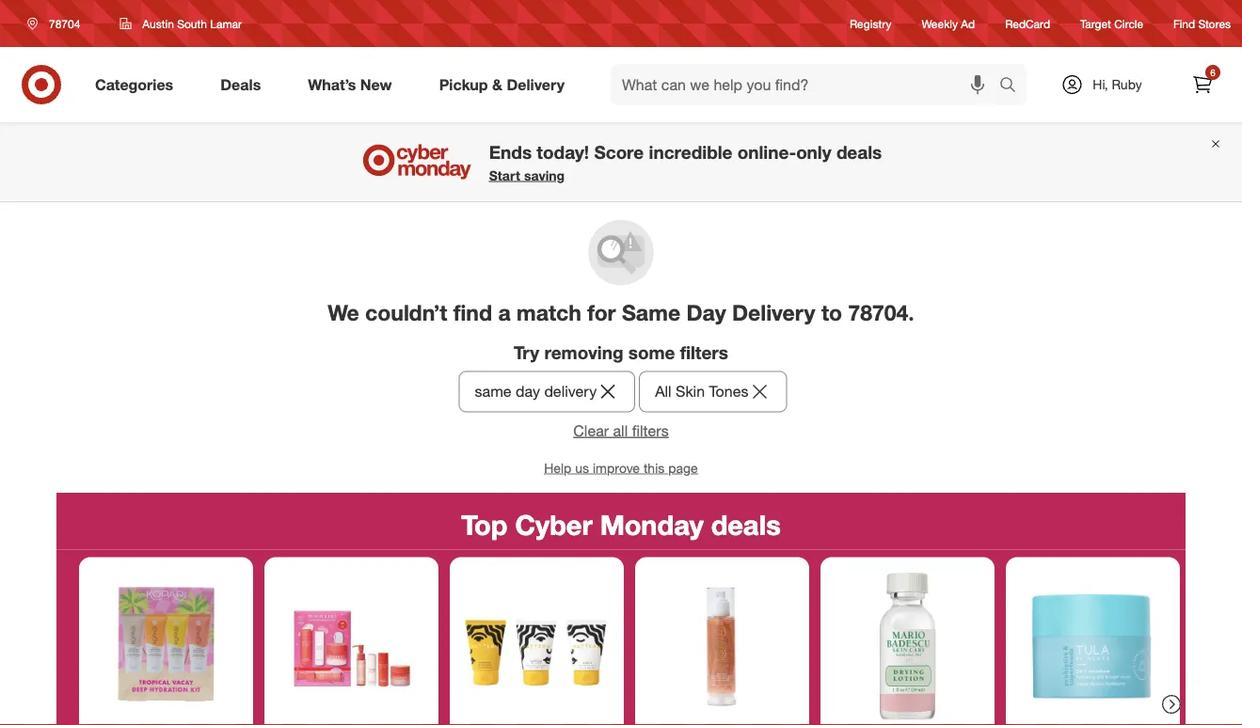 Task type: vqa. For each thing, say whether or not it's contained in the screenshot.
RedCard Link
yes



Task type: describe. For each thing, give the bounding box(es) containing it.
find
[[1174, 16, 1195, 31]]

same
[[475, 383, 512, 401]]

&
[[492, 75, 503, 94]]

for
[[587, 299, 616, 326]]

try
[[514, 341, 539, 363]]

all
[[613, 422, 628, 440]]

south
[[177, 16, 207, 31]]

registry link
[[850, 15, 892, 32]]

weekly
[[922, 16, 958, 31]]

6
[[1211, 66, 1216, 78]]

clear all filters
[[573, 422, 669, 440]]

tula skincare 24-7 moisture hydrating day & night cream - 1.5oz - ulta beauty image
[[1014, 565, 1173, 724]]

weekly ad
[[922, 16, 975, 31]]

peach & lily glass skin radiance gift set - 4pc - ulta beauty image
[[272, 565, 431, 724]]

1 vertical spatial 78704
[[848, 299, 909, 326]]

day
[[687, 299, 726, 326]]

top
[[461, 508, 508, 542]]

what's
[[308, 75, 356, 94]]

today!
[[537, 141, 589, 163]]

kopari tropical vacay deep women's hydration gift set - 4pc - ulta beauty image
[[87, 565, 246, 724]]

same day delivery button
[[459, 371, 635, 413]]

try removing some filters
[[514, 341, 728, 363]]

page
[[668, 460, 698, 476]]

austin
[[142, 16, 174, 31]]

online-
[[738, 141, 796, 163]]

redcard link
[[1005, 15, 1050, 32]]

some
[[629, 341, 675, 363]]

what's new
[[308, 75, 392, 94]]

clear
[[573, 422, 609, 440]]

all skin tones button
[[639, 371, 787, 413]]

we
[[328, 299, 359, 326]]

all skin tones
[[655, 383, 749, 401]]

deals link
[[204, 64, 284, 105]]

hi, ruby
[[1093, 76, 1142, 93]]

clear all filters button
[[573, 420, 669, 442]]

search button
[[991, 64, 1036, 109]]

pattern on-the-go kit - 3ct - ulta beauty image
[[457, 565, 616, 724]]

hi,
[[1093, 76, 1108, 93]]

saving
[[524, 167, 565, 184]]

78704 button
[[15, 7, 100, 40]]

ruby
[[1112, 76, 1142, 93]]

match
[[517, 299, 581, 326]]

deals inside carousel region
[[711, 508, 781, 542]]

weekly ad link
[[922, 15, 975, 32]]

top cyber monday deals
[[461, 508, 781, 542]]

1 horizontal spatial filters
[[680, 341, 728, 363]]

pickup
[[439, 75, 488, 94]]

target circle link
[[1081, 15, 1144, 32]]

.
[[909, 299, 915, 326]]

couldn't
[[365, 299, 447, 326]]

78704 inside dropdown button
[[49, 16, 80, 31]]

registry
[[850, 16, 892, 31]]

cyber monday target deals image
[[360, 139, 474, 184]]

pickup & delivery
[[439, 75, 565, 94]]

same
[[622, 299, 681, 326]]

target
[[1081, 16, 1111, 31]]

deals inside 'ends today! score incredible online-only deals start saving'
[[837, 141, 882, 163]]

same day delivery
[[475, 383, 597, 401]]

categories link
[[79, 64, 197, 105]]

what's new link
[[292, 64, 416, 105]]

ends
[[489, 141, 532, 163]]



Task type: locate. For each thing, give the bounding box(es) containing it.
removing
[[544, 341, 624, 363]]

1 horizontal spatial delivery
[[732, 299, 816, 326]]

only
[[796, 141, 832, 163]]

ad
[[961, 16, 975, 31]]

0 horizontal spatial 78704
[[49, 16, 80, 31]]

filters inside button
[[632, 422, 669, 440]]

find stores link
[[1174, 15, 1231, 32]]

ends today! score incredible online-only deals start saving
[[489, 141, 882, 184]]

help
[[544, 460, 572, 476]]

1 horizontal spatial 78704
[[848, 299, 909, 326]]

1 vertical spatial delivery
[[732, 299, 816, 326]]

pickup & delivery link
[[423, 64, 588, 105]]

score
[[594, 141, 644, 163]]

we couldn't find a match for same day delivery to 78704 .
[[328, 299, 915, 326]]

categories
[[95, 75, 173, 94]]

delivery right & at top left
[[507, 75, 565, 94]]

find stores
[[1174, 16, 1231, 31]]

tones
[[709, 383, 749, 401]]

0 vertical spatial delivery
[[507, 75, 565, 94]]

1 vertical spatial filters
[[632, 422, 669, 440]]

0 vertical spatial deals
[[837, 141, 882, 163]]

filters
[[680, 341, 728, 363], [632, 422, 669, 440]]

mario badescu skincare drying lotion - 1 fl oz - ulta beauty image
[[828, 565, 987, 724]]

monday
[[600, 508, 704, 542]]

start
[[489, 167, 521, 184]]

delivery inside pickup & delivery link
[[507, 75, 565, 94]]

kopari sun shield sunscreen - spf 45 - rose gold - 5oz image
[[643, 565, 802, 724]]

skin
[[676, 383, 705, 401]]

deals right monday
[[711, 508, 781, 542]]

0 vertical spatial 78704
[[49, 16, 80, 31]]

0 vertical spatial filters
[[680, 341, 728, 363]]

stores
[[1199, 16, 1231, 31]]

0 horizontal spatial filters
[[632, 422, 669, 440]]

help us improve this page button
[[544, 459, 698, 478]]

redcard
[[1005, 16, 1050, 31]]

78704 left austin
[[49, 16, 80, 31]]

carousel region
[[56, 493, 1186, 726]]

What can we help you find? suggestions appear below search field
[[611, 64, 1004, 105]]

new
[[360, 75, 392, 94]]

1 vertical spatial deals
[[711, 508, 781, 542]]

lamar
[[210, 16, 242, 31]]

target circle
[[1081, 16, 1144, 31]]

day
[[516, 383, 540, 401]]

0 horizontal spatial deals
[[711, 508, 781, 542]]

0 horizontal spatial delivery
[[507, 75, 565, 94]]

6 link
[[1182, 64, 1224, 105]]

1 horizontal spatial deals
[[837, 141, 882, 163]]

deals
[[837, 141, 882, 163], [711, 508, 781, 542]]

78704 right to
[[848, 299, 909, 326]]

this
[[644, 460, 665, 476]]

improve
[[593, 460, 640, 476]]

cyber
[[515, 508, 593, 542]]

find
[[453, 299, 492, 326]]

circle
[[1115, 16, 1144, 31]]

all
[[655, 383, 672, 401]]

austin south lamar button
[[108, 7, 254, 40]]

us
[[575, 460, 589, 476]]

delivery
[[544, 383, 597, 401]]

deals right only
[[837, 141, 882, 163]]

search
[[991, 77, 1036, 96]]

incredible
[[649, 141, 733, 163]]

to
[[822, 299, 842, 326]]

filters right all at bottom
[[632, 422, 669, 440]]

delivery left to
[[732, 299, 816, 326]]

78704
[[49, 16, 80, 31], [848, 299, 909, 326]]

a
[[498, 299, 511, 326]]

delivery
[[507, 75, 565, 94], [732, 299, 816, 326]]

deals
[[220, 75, 261, 94]]

help us improve this page
[[544, 460, 698, 476]]

filters up all skin tones
[[680, 341, 728, 363]]

austin south lamar
[[142, 16, 242, 31]]



